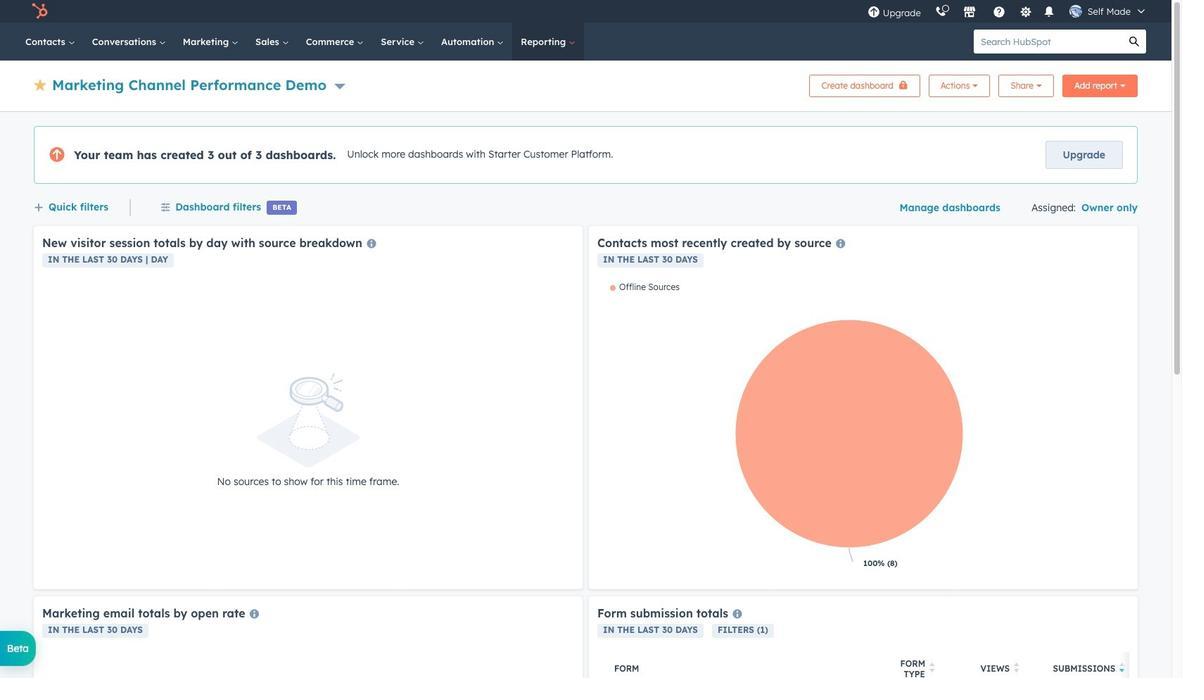 Task type: vqa. For each thing, say whether or not it's contained in the screenshot.
the Email Service Provider
no



Task type: describe. For each thing, give the bounding box(es) containing it.
toggle series visibility region
[[610, 282, 680, 292]]

descending sort. press to sort ascending. image
[[1120, 663, 1126, 673]]

form submission totals element
[[589, 596, 1183, 678]]

marketing email totals by open rate element
[[34, 596, 583, 678]]

contacts most recently created by source element
[[589, 226, 1138, 589]]

Search HubSpot search field
[[974, 30, 1123, 54]]



Task type: locate. For each thing, give the bounding box(es) containing it.
interactive chart image
[[598, 282, 1130, 581]]

press to sort. image
[[930, 663, 935, 673], [1015, 663, 1020, 673]]

press to sort. image for second "press to sort." element from the right
[[930, 663, 935, 673]]

new visitor session totals by day with source breakdown element
[[34, 226, 583, 589]]

1 horizontal spatial press to sort. element
[[1015, 663, 1020, 675]]

1 horizontal spatial press to sort. image
[[1015, 663, 1020, 673]]

ruby anderson image
[[1070, 5, 1083, 18]]

marketplaces image
[[964, 6, 976, 19]]

1 press to sort. image from the left
[[930, 663, 935, 673]]

2 press to sort. image from the left
[[1015, 663, 1020, 673]]

2 press to sort. element from the left
[[1015, 663, 1020, 675]]

menu
[[861, 0, 1155, 23]]

banner
[[34, 70, 1138, 97]]

press to sort. element
[[930, 663, 935, 675], [1015, 663, 1020, 675]]

press to sort. image for 2nd "press to sort." element from left
[[1015, 663, 1020, 673]]

descending sort. press to sort ascending. element
[[1120, 663, 1126, 675]]

0 horizontal spatial press to sort. image
[[930, 663, 935, 673]]

0 horizontal spatial press to sort. element
[[930, 663, 935, 675]]

1 press to sort. element from the left
[[930, 663, 935, 675]]



